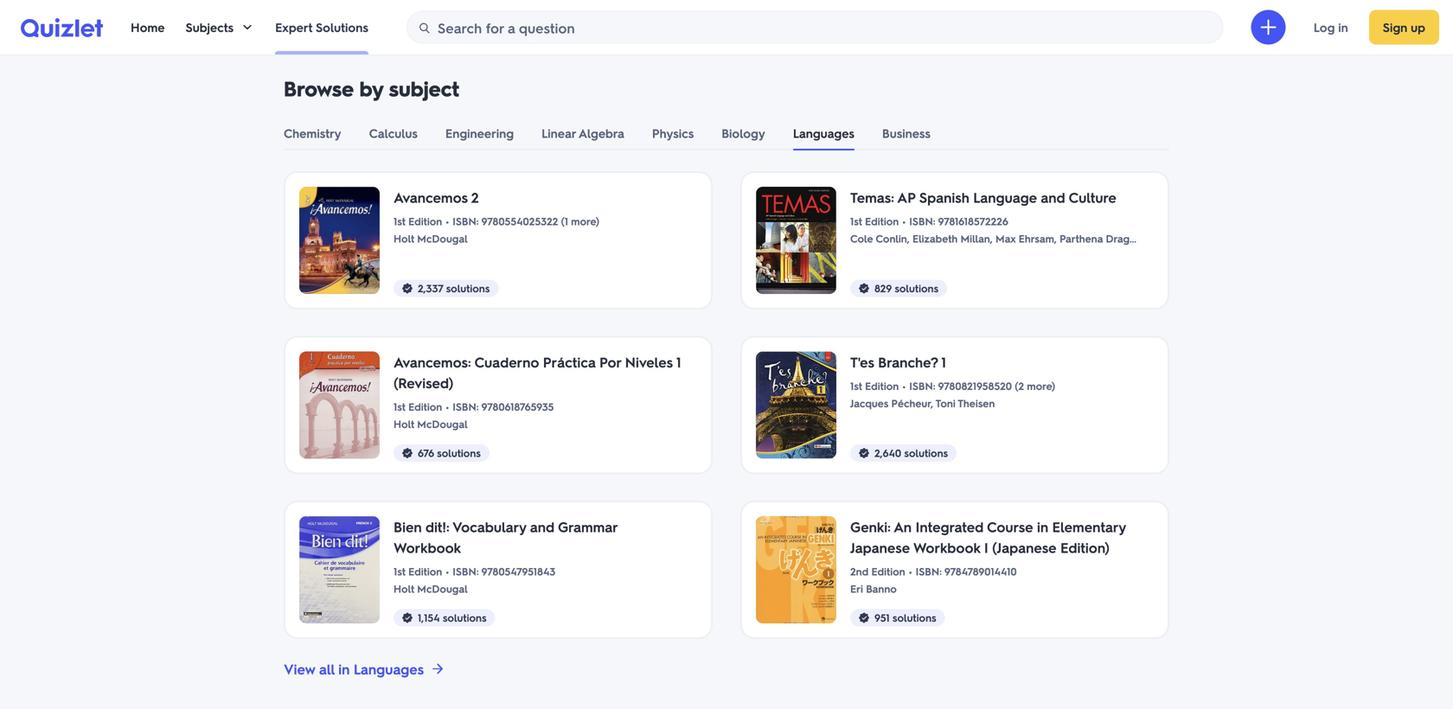 Task type: locate. For each thing, give the bounding box(es) containing it.
1st down the bien
[[394, 565, 406, 578]]

1 horizontal spatial workbook
[[914, 539, 981, 557]]

edition down (revised)
[[409, 400, 442, 414]]

holt
[[394, 232, 414, 245], [394, 418, 414, 431], [394, 582, 414, 596]]

dit!:
[[426, 518, 450, 536]]

0 horizontal spatial and
[[530, 518, 555, 536]]

1 right branche?
[[942, 353, 947, 371]]

• down the avancemos 2 link
[[446, 215, 449, 228]]

conlin,
[[876, 232, 910, 245]]

sign up button
[[1370, 10, 1440, 45]]

• inside bien dit!: vocabulary and grammar workbook 1st edition • isbn: 9780547951843 holt mcdougal
[[446, 565, 449, 578]]

951
[[875, 611, 890, 625]]

solutions right the "829"
[[895, 282, 939, 295]]

mcdougal
[[417, 232, 468, 245], [417, 418, 468, 431], [417, 582, 468, 596]]

solutions right 2,640
[[905, 447, 948, 460]]

1 vertical spatial holt
[[394, 418, 414, 431]]

holt down 'avancemos'
[[394, 232, 414, 245]]

verified stamp image left the "829"
[[858, 282, 871, 296]]

1 1 from the left
[[677, 353, 681, 371]]

solutions
[[446, 282, 490, 295], [895, 282, 939, 295], [437, 447, 481, 460], [905, 447, 948, 460], [443, 611, 487, 625], [893, 611, 937, 625]]

1 horizontal spatial languages
[[793, 125, 855, 141]]

verified stamp image
[[401, 282, 414, 296], [858, 282, 871, 296], [401, 447, 414, 460], [858, 611, 871, 625]]

• down the dit!:
[[446, 565, 449, 578]]

2 1 from the left
[[942, 353, 947, 371]]

• down japanese
[[909, 565, 913, 578]]

languages inside tab list
[[793, 125, 855, 141]]

isbn: down 2
[[453, 215, 479, 228]]

more) right (1
[[571, 215, 600, 228]]

isbn: down integrated
[[916, 565, 942, 578]]

1 horizontal spatial more)
[[1027, 379, 1056, 393]]

solutions for 9780547951843
[[443, 611, 487, 625]]

biology tab
[[722, 116, 766, 151]]

3 holt from the top
[[394, 582, 414, 596]]

calculus tab
[[369, 116, 418, 151]]

workbook down the dit!:
[[394, 539, 461, 557]]

solutions right 1,154
[[443, 611, 487, 625]]

edition up conlin,
[[865, 215, 899, 228]]

3 mcdougal from the top
[[417, 582, 468, 596]]

browse by subject
[[284, 75, 459, 102]]

0 horizontal spatial 1
[[677, 353, 681, 371]]

edition inside genki: an integrated course in elementary japanese workbook i (japanese edition) 2nd edition • isbn: 9784789014410 eri banno
[[872, 565, 906, 578]]

1st down 'avancemos'
[[394, 215, 406, 228]]

course
[[987, 518, 1034, 536]]

mcdougal up 1,154 solutions
[[417, 582, 468, 596]]

niveles
[[625, 353, 673, 371]]

0 horizontal spatial workbook
[[394, 539, 461, 557]]

práctica
[[543, 353, 596, 371]]

caret down image
[[241, 20, 254, 34]]

bien dit!: vocabulary and grammar workbook link
[[394, 517, 684, 558]]

and left culture
[[1041, 188, 1066, 206]]

up
[[1411, 19, 1426, 35]]

1st inside avancemos: cuaderno práctica por niveles 1 (revised) 1st edition • isbn: 9780618765935 holt mcdougal
[[394, 400, 406, 414]]

linear algebra tab
[[542, 116, 625, 151]]

2 vertical spatial in
[[339, 660, 350, 678]]

isbn: up the pécheur,
[[910, 379, 936, 393]]

• down (revised)
[[446, 400, 449, 414]]

in right log
[[1339, 19, 1349, 35]]

isbn: up 1,154 solutions
[[453, 565, 479, 578]]

isbn: inside avancemos: cuaderno práctica por niveles 1 (revised) 1st edition • isbn: 9780618765935 holt mcdougal
[[453, 400, 479, 414]]

2,337
[[418, 282, 443, 295]]

isbn: inside temas: ap spanish language and culture 1st edition • isbn: 9781618572226 cole conlin, elizabeth millan, max ehrsam, parthena draggett
[[910, 215, 936, 228]]

quizlet image
[[21, 17, 103, 37], [21, 18, 103, 37]]

1st down (revised)
[[394, 400, 406, 414]]

edition
[[409, 215, 442, 228], [865, 215, 899, 228], [865, 379, 899, 393], [409, 400, 442, 414], [409, 565, 442, 578], [872, 565, 906, 578]]

1 mcdougal from the top
[[417, 232, 468, 245]]

edition up banno
[[872, 565, 906, 578]]

solutions right 2,337
[[446, 282, 490, 295]]

1st up jacques in the right bottom of the page
[[851, 379, 863, 393]]

• up conlin,
[[903, 215, 906, 228]]

1st up cole
[[851, 215, 863, 228]]

1 vertical spatial and
[[530, 518, 555, 536]]

holt inside avancemos 2 1st edition • isbn: 9780554025322 (1 more) holt mcdougal
[[394, 232, 414, 245]]

in inside genki: an integrated course in elementary japanese workbook i (japanese edition) 2nd edition • isbn: 9784789014410 eri banno
[[1037, 518, 1049, 536]]

1 vertical spatial more)
[[1027, 379, 1056, 393]]

expert
[[275, 19, 313, 35]]

subjects
[[186, 19, 234, 35]]

branche?
[[878, 353, 938, 371]]

view
[[284, 660, 316, 678]]

verified stamp image left "951"
[[858, 611, 871, 625]]

verified stamp image left 1,154
[[401, 611, 414, 625]]

1 vertical spatial verified stamp image
[[401, 611, 414, 625]]

sign up
[[1383, 19, 1426, 35]]

1st inside temas: ap spanish language and culture 1st edition • isbn: 9781618572226 cole conlin, elizabeth millan, max ehrsam, parthena draggett
[[851, 215, 863, 228]]

edition down the dit!:
[[409, 565, 442, 578]]

workbook down integrated
[[914, 539, 981, 557]]

physics tab
[[652, 116, 694, 151]]

0 vertical spatial mcdougal
[[417, 232, 468, 245]]

genki: an integrated course in elementary japanese workbook i (japanese edition) 2nd edition by eri banno image
[[756, 517, 837, 624]]

9780618765935
[[482, 400, 554, 414]]

2 vertical spatial holt
[[394, 582, 414, 596]]

language
[[974, 188, 1038, 206]]

verified stamp image for 9780554025322
[[401, 282, 414, 296]]

1 holt from the top
[[394, 232, 414, 245]]

search image
[[418, 21, 432, 35]]

t'es branche? 1 link
[[851, 352, 947, 373]]

all
[[319, 660, 335, 678]]

0 horizontal spatial in
[[339, 660, 350, 678]]

• up the pécheur,
[[903, 379, 906, 393]]

more) right (2
[[1027, 379, 1056, 393]]

1 right niveles
[[677, 353, 681, 371]]

i
[[985, 539, 989, 557]]

temas: ap spanish language and culture link
[[851, 187, 1117, 208]]

verified stamp image left 676
[[401, 447, 414, 460]]

0 vertical spatial languages
[[793, 125, 855, 141]]

2,337 solutions
[[418, 282, 490, 295]]

•
[[446, 215, 449, 228], [903, 215, 906, 228], [903, 379, 906, 393], [446, 400, 449, 414], [446, 565, 449, 578], [909, 565, 913, 578]]

tab list
[[270, 116, 1184, 151]]

theisen
[[958, 397, 995, 410]]

1 horizontal spatial and
[[1041, 188, 1066, 206]]

1,154 solutions
[[418, 611, 487, 625]]

avancemos:
[[394, 353, 471, 371]]

mcdougal inside avancemos: cuaderno práctica por niveles 1 (revised) 1st edition • isbn: 9780618765935 holt mcdougal
[[417, 418, 468, 431]]

integrated
[[916, 518, 984, 536]]

ehrsam,
[[1019, 232, 1057, 245]]

in up (japanese
[[1037, 518, 1049, 536]]

mcdougal up 676 solutions
[[417, 418, 468, 431]]

isbn: down (revised)
[[453, 400, 479, 414]]

1 vertical spatial languages
[[354, 660, 424, 678]]

holt down (revised)
[[394, 418, 414, 431]]

2 quizlet image from the top
[[21, 18, 103, 37]]

0 vertical spatial in
[[1339, 19, 1349, 35]]

0 vertical spatial and
[[1041, 188, 1066, 206]]

2 mcdougal from the top
[[417, 418, 468, 431]]

in
[[1339, 19, 1349, 35], [1037, 518, 1049, 536], [339, 660, 350, 678]]

languages
[[793, 125, 855, 141], [354, 660, 424, 678]]

parthena
[[1060, 232, 1103, 245]]

2 holt from the top
[[394, 418, 414, 431]]

1 vertical spatial in
[[1037, 518, 1049, 536]]

verified stamp image
[[858, 447, 871, 460], [401, 611, 414, 625]]

create image
[[1259, 17, 1280, 38]]

languages left the arrow right image
[[354, 660, 424, 678]]

0 horizontal spatial more)
[[571, 215, 600, 228]]

2 vertical spatial mcdougal
[[417, 582, 468, 596]]

languages up temas:
[[793, 125, 855, 141]]

workbook
[[394, 539, 461, 557], [914, 539, 981, 557]]

0 vertical spatial holt
[[394, 232, 414, 245]]

mcdougal down the avancemos 2 link
[[417, 232, 468, 245]]

1 workbook from the left
[[394, 539, 461, 557]]

2 horizontal spatial in
[[1339, 19, 1349, 35]]

expert solutions link
[[275, 0, 369, 55]]

None search field
[[407, 11, 1224, 44]]

more)
[[571, 215, 600, 228], [1027, 379, 1056, 393]]

home link
[[131, 0, 165, 55]]

in right all on the bottom left
[[339, 660, 350, 678]]

jacques
[[851, 397, 889, 410]]

verified stamp image left 2,337
[[401, 282, 414, 296]]

verified stamp image left 2,640
[[858, 447, 871, 460]]

2nd
[[851, 565, 869, 578]]

edition)
[[1061, 539, 1110, 557]]

business
[[883, 125, 931, 141]]

1 vertical spatial mcdougal
[[417, 418, 468, 431]]

browse
[[284, 75, 354, 102]]

edition inside temas: ap spanish language and culture 1st edition • isbn: 9781618572226 cole conlin, elizabeth millan, max ehrsam, parthena draggett
[[865, 215, 899, 228]]

isbn: up the elizabeth
[[910, 215, 936, 228]]

edition down 'avancemos'
[[409, 215, 442, 228]]

isbn: inside avancemos 2 1st edition • isbn: 9780554025322 (1 more) holt mcdougal
[[453, 215, 479, 228]]

1st
[[394, 215, 406, 228], [851, 215, 863, 228], [851, 379, 863, 393], [394, 400, 406, 414], [394, 565, 406, 578]]

verified stamp image for 1st
[[858, 282, 871, 296]]

tab list containing chemistry
[[270, 116, 1184, 151]]

business tab
[[883, 116, 931, 151]]

log in button
[[1300, 10, 1363, 45]]

cole
[[851, 232, 874, 245]]

subjects button
[[186, 0, 254, 55]]

linear algebra
[[542, 125, 625, 141]]

0 vertical spatial more)
[[571, 215, 600, 228]]

t'es branche? 1 1st edition • isbn: 9780821958520 (2 more) jacques pécheur, toni theisen
[[851, 353, 1056, 410]]

banno
[[866, 582, 897, 596]]

0 horizontal spatial verified stamp image
[[401, 611, 414, 625]]

and left grammar
[[530, 518, 555, 536]]

1 horizontal spatial in
[[1037, 518, 1049, 536]]

and
[[1041, 188, 1066, 206], [530, 518, 555, 536]]

t'es branche? 1 1st edition by jacques pécheur, toni theisen image
[[756, 352, 837, 459]]

1 horizontal spatial 1
[[942, 353, 947, 371]]

view all in languages link
[[284, 659, 445, 680]]

0 vertical spatial verified stamp image
[[858, 447, 871, 460]]

verified stamp image for japanese
[[858, 611, 871, 625]]

829 solutions
[[875, 282, 939, 295]]

solutions right "951"
[[893, 611, 937, 625]]

2 workbook from the left
[[914, 539, 981, 557]]

isbn:
[[453, 215, 479, 228], [910, 215, 936, 228], [910, 379, 936, 393], [453, 400, 479, 414], [453, 565, 479, 578], [916, 565, 942, 578]]

subject
[[389, 75, 459, 102]]

bien dit!: vocabulary and grammar workbook 1st edition by holt mcdougal image
[[299, 517, 380, 624]]

solutions for edition)
[[893, 611, 937, 625]]

max
[[996, 232, 1016, 245]]

isbn: inside t'es branche? 1 1st edition • isbn: 9780821958520 (2 more) jacques pécheur, toni theisen
[[910, 379, 936, 393]]

engineering tab
[[446, 116, 514, 151]]

edition up jacques in the right bottom of the page
[[865, 379, 899, 393]]

toni
[[936, 397, 956, 410]]

isbn: inside bien dit!: vocabulary and grammar workbook 1st edition • isbn: 9780547951843 holt mcdougal
[[453, 565, 479, 578]]

holt down the bien
[[394, 582, 414, 596]]

holt inside avancemos: cuaderno práctica por niveles 1 (revised) 1st edition • isbn: 9780618765935 holt mcdougal
[[394, 418, 414, 431]]

genki:
[[851, 518, 891, 536]]

1 horizontal spatial verified stamp image
[[858, 447, 871, 460]]

solutions right 676
[[437, 447, 481, 460]]



Task type: vqa. For each thing, say whether or not it's contained in the screenshot.


Task type: describe. For each thing, give the bounding box(es) containing it.
9780547951843
[[482, 565, 556, 578]]

arrow right image
[[431, 662, 445, 676]]

genki: an integrated course in elementary japanese workbook i (japanese edition) 2nd edition • isbn: 9784789014410 eri banno
[[851, 518, 1126, 596]]

biology
[[722, 125, 766, 141]]

1 inside t'es branche? 1 1st edition • isbn: 9780821958520 (2 more) jacques pécheur, toni theisen
[[942, 353, 947, 371]]

temas:
[[851, 188, 895, 206]]

9780554025322
[[482, 215, 558, 228]]

physics
[[652, 125, 694, 141]]

linear
[[542, 125, 576, 141]]

mcdougal inside bien dit!: vocabulary and grammar workbook 1st edition • isbn: 9780547951843 holt mcdougal
[[417, 582, 468, 596]]

1 quizlet image from the top
[[21, 17, 103, 37]]

edition inside avancemos 2 1st edition • isbn: 9780554025322 (1 more) holt mcdougal
[[409, 215, 442, 228]]

edition inside t'es branche? 1 1st edition • isbn: 9780821958520 (2 more) jacques pécheur, toni theisen
[[865, 379, 899, 393]]

solutions for 9781618572226
[[895, 282, 939, 295]]

avancemos 2 link
[[394, 187, 479, 208]]

mcdougal inside avancemos 2 1st edition • isbn: 9780554025322 (1 more) holt mcdougal
[[417, 232, 468, 245]]

view all in languages
[[284, 660, 424, 678]]

1st inside t'es branche? 1 1st edition • isbn: 9780821958520 (2 more) jacques pécheur, toni theisen
[[851, 379, 863, 393]]

676
[[418, 447, 434, 460]]

avancemos
[[394, 188, 468, 206]]

951 solutions
[[875, 611, 937, 625]]

676 solutions
[[418, 447, 481, 460]]

temas: ap spanish language and culture 1st edition by cole conlin, elizabeth millan, max ehrsam, parthena draggett image
[[756, 187, 837, 294]]

and inside bien dit!: vocabulary and grammar workbook 1st edition • isbn: 9780547951843 holt mcdougal
[[530, 518, 555, 536]]

home
[[131, 19, 165, 35]]

bien
[[394, 518, 422, 536]]

calculus
[[369, 125, 418, 141]]

9780821958520
[[938, 379, 1012, 393]]

solutions for mcdougal
[[446, 282, 490, 295]]

(revised)
[[394, 374, 454, 392]]

1st inside bien dit!: vocabulary and grammar workbook 1st edition • isbn: 9780547951843 holt mcdougal
[[394, 565, 406, 578]]

avancemos 2 1st edition by holt mcdougal image
[[299, 187, 380, 294]]

1,154
[[418, 611, 440, 625]]

languages tab
[[793, 116, 855, 151]]

japanese
[[851, 539, 910, 557]]

Search field
[[407, 11, 1223, 44]]

elizabeth
[[913, 232, 958, 245]]

genki: an integrated course in elementary japanese workbook i (japanese edition) link
[[851, 517, 1140, 558]]

and inside temas: ap spanish language and culture 1st edition • isbn: 9781618572226 cole conlin, elizabeth millan, max ehrsam, parthena draggett
[[1041, 188, 1066, 206]]

more) inside t'es branche? 1 1st edition • isbn: 9780821958520 (2 more) jacques pécheur, toni theisen
[[1027, 379, 1056, 393]]

eri
[[851, 582, 863, 596]]

bien dit!: vocabulary and grammar workbook 1st edition • isbn: 9780547951843 holt mcdougal
[[394, 518, 618, 596]]

Search text field
[[438, 11, 1219, 44]]

vocabulary
[[453, 518, 527, 536]]

por
[[600, 353, 621, 371]]

more) inside avancemos 2 1st edition • isbn: 9780554025322 (1 more) holt mcdougal
[[571, 215, 600, 228]]

829
[[875, 282, 892, 295]]

edition inside avancemos: cuaderno práctica por niveles 1 (revised) 1st edition • isbn: 9780618765935 holt mcdougal
[[409, 400, 442, 414]]

verified stamp image for workbook
[[401, 611, 414, 625]]

verified stamp image for (revised)
[[401, 447, 414, 460]]

log
[[1314, 19, 1336, 35]]

by
[[360, 75, 383, 102]]

0 horizontal spatial languages
[[354, 660, 424, 678]]

• inside t'es branche? 1 1st edition • isbn: 9780821958520 (2 more) jacques pécheur, toni theisen
[[903, 379, 906, 393]]

9781618572226
[[938, 215, 1009, 228]]

isbn: inside genki: an integrated course in elementary japanese workbook i (japanese edition) 2nd edition • isbn: 9784789014410 eri banno
[[916, 565, 942, 578]]

temas: ap spanish language and culture 1st edition • isbn: 9781618572226 cole conlin, elizabeth millan, max ehrsam, parthena draggett
[[851, 188, 1150, 245]]

holt inside bien dit!: vocabulary and grammar workbook 1st edition • isbn: 9780547951843 holt mcdougal
[[394, 582, 414, 596]]

avancemos 2 1st edition • isbn: 9780554025322 (1 more) holt mcdougal
[[394, 188, 600, 245]]

solutions for isbn:
[[437, 447, 481, 460]]

2,640
[[875, 447, 902, 460]]

• inside temas: ap spanish language and culture 1st edition • isbn: 9781618572226 cole conlin, elizabeth millan, max ehrsam, parthena draggett
[[903, 215, 906, 228]]

engineering
[[446, 125, 514, 141]]

chemistry
[[284, 125, 341, 141]]

log in
[[1314, 19, 1349, 35]]

• inside genki: an integrated course in elementary japanese workbook i (japanese edition) 2nd edition • isbn: 9784789014410 eri banno
[[909, 565, 913, 578]]

(1
[[561, 215, 568, 228]]

(2
[[1015, 379, 1025, 393]]

in inside 'button'
[[1339, 19, 1349, 35]]

algebra
[[579, 125, 625, 141]]

expert solutions
[[275, 19, 369, 35]]

an
[[894, 518, 912, 536]]

cuaderno
[[475, 353, 539, 371]]

(japanese
[[993, 539, 1057, 557]]

grammar
[[558, 518, 618, 536]]

elementary
[[1053, 518, 1126, 536]]

chemistry tab
[[284, 116, 341, 151]]

workbook inside bien dit!: vocabulary and grammar workbook 1st edition • isbn: 9780547951843 holt mcdougal
[[394, 539, 461, 557]]

draggett
[[1106, 232, 1150, 245]]

ap
[[898, 188, 916, 206]]

workbook inside genki: an integrated course in elementary japanese workbook i (japanese edition) 2nd edition • isbn: 9784789014410 eri banno
[[914, 539, 981, 557]]

2
[[471, 188, 479, 206]]

solutions for jacques
[[905, 447, 948, 460]]

1st inside avancemos 2 1st edition • isbn: 9780554025322 (1 more) holt mcdougal
[[394, 215, 406, 228]]

avancemos: cuaderno práctica por niveles 1 (revised) 1st edition by holt mcdougal image
[[299, 352, 380, 459]]

1 inside avancemos: cuaderno práctica por niveles 1 (revised) 1st edition • isbn: 9780618765935 holt mcdougal
[[677, 353, 681, 371]]

• inside avancemos: cuaderno práctica por niveles 1 (revised) 1st edition • isbn: 9780618765935 holt mcdougal
[[446, 400, 449, 414]]

millan,
[[961, 232, 993, 245]]

9784789014410
[[945, 565, 1017, 578]]

edition inside bien dit!: vocabulary and grammar workbook 1st edition • isbn: 9780547951843 holt mcdougal
[[409, 565, 442, 578]]

solutions
[[316, 19, 369, 35]]

2,640 solutions
[[875, 447, 948, 460]]

spanish
[[920, 188, 970, 206]]

pécheur,
[[892, 397, 934, 410]]

• inside avancemos 2 1st edition • isbn: 9780554025322 (1 more) holt mcdougal
[[446, 215, 449, 228]]

verified stamp image for •
[[858, 447, 871, 460]]

culture
[[1069, 188, 1117, 206]]

sign
[[1383, 19, 1408, 35]]

avancemos: cuaderno práctica por niveles 1 (revised) link
[[394, 352, 684, 393]]



